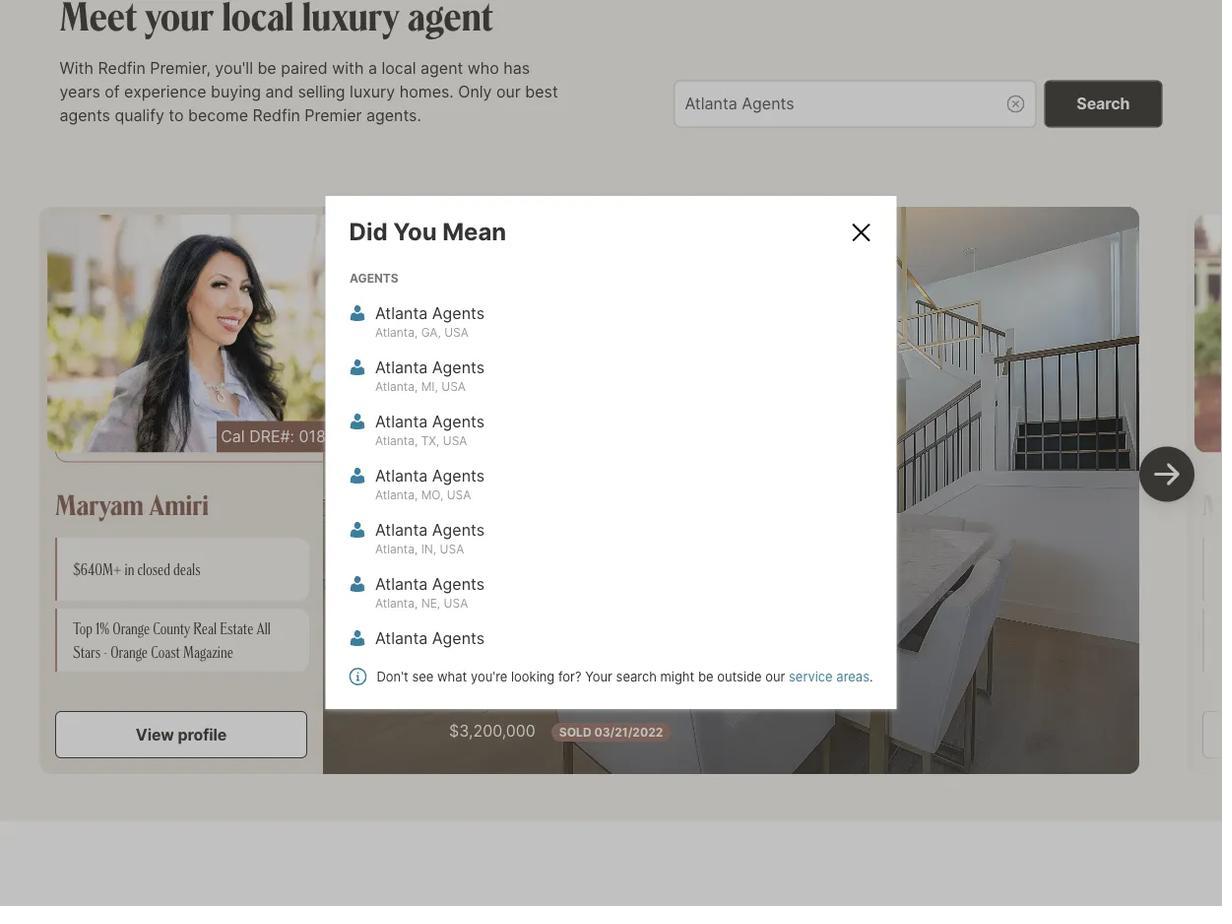 Task type: vqa. For each thing, say whether or not it's contained in the screenshot.
paired
yes



Task type: describe. For each thing, give the bounding box(es) containing it.
don't
[[377, 670, 409, 685]]

atlanta, for atlanta agents atlanta, tx, usa
[[375, 435, 418, 449]]

service
[[789, 670, 833, 685]]

you'll
[[215, 59, 253, 78]]

$640m+
[[73, 559, 122, 579]]

atlanta agents link for atlanta agents atlanta, mi, usa
[[375, 358, 814, 378]]

premier,
[[150, 59, 211, 78]]

to
[[169, 106, 184, 125]]

.
[[870, 670, 874, 685]]

atlanta for atlanta agents atlanta, in, usa
[[375, 521, 427, 540]]

atlanta agents atlanta, tx, usa
[[375, 412, 484, 449]]

be inside did you mean dialog
[[699, 670, 714, 685]]

of
[[105, 83, 120, 102]]

outside
[[718, 670, 762, 685]]

deals
[[174, 559, 201, 579]]

and
[[266, 83, 294, 102]]

you're
[[471, 670, 508, 685]]

agents.
[[367, 106, 422, 125]]

your
[[585, 670, 613, 685]]

what
[[438, 670, 467, 685]]

agent
[[421, 59, 463, 78]]

a
[[368, 59, 377, 78]]

-
[[104, 642, 107, 662]]

$3,200,000
[[449, 721, 536, 740]]

ga,
[[421, 326, 441, 340]]

did you mean element
[[349, 217, 825, 246]]

maryam
[[55, 486, 144, 522]]

with
[[332, 59, 364, 78]]

mo,
[[421, 489, 443, 503]]

agents for atlanta agents atlanta, tx, usa
[[432, 412, 484, 432]]

$640m+ in closed deals
[[73, 559, 201, 579]]

estate
[[220, 619, 254, 638]]

sold
[[560, 725, 592, 739]]

experience
[[124, 83, 206, 102]]

magazine
[[183, 642, 233, 662]]

years
[[60, 83, 100, 102]]

top
[[73, 619, 92, 638]]

maryam amiri image
[[47, 215, 378, 453]]

atlanta for atlanta agents atlanta, mi, usa
[[375, 358, 427, 377]]

usa for atlanta agents atlanta, tx, usa
[[443, 435, 467, 449]]

be inside with redfin premier, you'll be paired with a local agent who has years of experience buying and selling luxury homes. only our best agents qualify to become redfin premier agents.
[[258, 59, 277, 78]]

usa for atlanta agents atlanta, mi, usa
[[441, 380, 466, 395]]

county
[[153, 619, 190, 638]]

0 horizontal spatial redfin
[[98, 59, 146, 78]]

atlanta, for atlanta agents atlanta, in, usa
[[375, 543, 418, 557]]

view
[[136, 725, 174, 744]]

in,
[[421, 543, 436, 557]]

search button
[[1045, 81, 1163, 128]]

see
[[412, 670, 434, 685]]

maryam amiri
[[55, 486, 209, 522]]

agents for atlanta agents atlanta, ne, usa
[[432, 575, 484, 594]]

search
[[1077, 94, 1131, 114]]

don't see what you're looking for? your search might be outside our service areas .
[[377, 670, 874, 685]]

amiri
[[149, 486, 209, 522]]

maryam amiri link
[[55, 486, 209, 522]]

with redfin premier, you'll be paired with a local agent who has years of experience buying and selling luxury homes. only our best agents qualify to become redfin premier agents.
[[60, 59, 558, 125]]

atlanta agents link for atlanta agents atlanta, in, usa
[[375, 521, 814, 540]]

agents for atlanta agents atlanta, mi, usa
[[432, 358, 484, 377]]

coast
[[151, 642, 180, 662]]

1 vertical spatial redfin
[[253, 106, 300, 125]]

atlanta agents atlanta, mi, usa
[[375, 358, 484, 395]]

atlanta agents link for atlanta agents atlanta, tx, usa
[[375, 412, 814, 432]]

buying
[[211, 83, 261, 102]]

premier
[[305, 106, 362, 125]]

did you mean dialog
[[326, 197, 897, 847]]

with
[[60, 59, 94, 78]]

corona del mar, ca
[[449, 679, 635, 711]]

closed
[[138, 559, 170, 579]]

usa for atlanta agents atlanta, ne, usa
[[444, 597, 468, 611]]

homes.
[[400, 83, 454, 102]]

stars
[[73, 642, 101, 662]]

atlanta for atlanta agents atlanta, ga, usa
[[375, 304, 427, 323]]

atlanta for atlanta agents atlanta, tx, usa
[[375, 412, 427, 432]]

atlanta agents link for atlanta agents atlanta, ga, usa
[[375, 304, 814, 324]]

agents for atlanta agents atlanta, ga, usa
[[432, 304, 484, 323]]

all
[[257, 619, 271, 638]]

real
[[193, 619, 217, 638]]

did
[[349, 217, 388, 246]]

ca
[[608, 679, 635, 711]]



Task type: locate. For each thing, give the bounding box(es) containing it.
atlanta agents atlanta, ga, usa
[[375, 304, 484, 340]]

be up and
[[258, 59, 277, 78]]

atlanta up tx,
[[375, 412, 427, 432]]

4 atlanta from the top
[[375, 467, 427, 486]]

5 atlanta from the top
[[375, 521, 427, 540]]

mean
[[443, 217, 507, 246]]

atlanta up 'in,'
[[375, 521, 427, 540]]

atlanta for atlanta agents atlanta, mo, usa
[[375, 467, 427, 486]]

usa inside the atlanta agents atlanta, mi, usa
[[441, 380, 466, 395]]

atlanta up ga,
[[375, 304, 427, 323]]

agents inside atlanta agents atlanta, mo, usa
[[432, 467, 484, 486]]

4 atlanta, from the top
[[375, 489, 418, 503]]

atlanta, inside the atlanta agents atlanta, in, usa
[[375, 543, 418, 557]]

atlanta, for atlanta agents atlanta, mi, usa
[[375, 380, 418, 395]]

our down has
[[497, 83, 521, 102]]

2 atlanta, from the top
[[375, 380, 418, 395]]

0 vertical spatial our
[[497, 83, 521, 102]]

agents for atlanta agents
[[432, 629, 484, 648]]

1 vertical spatial orange
[[111, 642, 148, 662]]

6 atlanta from the top
[[375, 575, 427, 594]]

atlanta up mi,
[[375, 358, 427, 377]]

usa for atlanta agents atlanta, in, usa
[[440, 543, 464, 557]]

0 vertical spatial redfin
[[98, 59, 146, 78]]

3 atlanta, from the top
[[375, 435, 418, 449]]

our left service
[[766, 670, 786, 685]]

usa right mi,
[[441, 380, 466, 395]]

usa inside "atlanta agents atlanta, ga, usa"
[[444, 326, 468, 340]]

1 horizontal spatial our
[[766, 670, 786, 685]]

atlanta up mo,
[[375, 467, 427, 486]]

atlanta inside atlanta agents atlanta, mo, usa
[[375, 467, 427, 486]]

did you mean
[[349, 217, 507, 246]]

atlanta, left ga,
[[375, 326, 418, 340]]

sold 03/21/2022
[[560, 725, 663, 739]]

agents for atlanta agents atlanta, in, usa
[[432, 521, 484, 540]]

0 vertical spatial be
[[258, 59, 277, 78]]

selling
[[298, 83, 345, 102]]

service areas link
[[789, 670, 870, 685]]

best
[[526, 83, 558, 102]]

become
[[188, 106, 248, 125]]

agents inside atlanta agents atlanta, ne, usa
[[432, 575, 484, 594]]

agents up 'in,'
[[432, 521, 484, 540]]

profile
[[178, 725, 227, 744]]

view profile button
[[55, 711, 307, 759]]

luxury
[[350, 83, 395, 102]]

redfin down and
[[253, 106, 300, 125]]

orange right "-"
[[111, 642, 148, 662]]

who
[[468, 59, 499, 78]]

search input image
[[1007, 95, 1025, 113]]

atlanta up ne,
[[375, 575, 427, 594]]

top 1% orange county real estate all stars - orange coast magazine
[[73, 619, 271, 662]]

atlanta for atlanta agents
[[375, 629, 427, 648]]

agents inside "atlanta agents atlanta, ga, usa"
[[432, 304, 484, 323]]

7 atlanta from the top
[[375, 629, 427, 648]]

redfin
[[98, 59, 146, 78], [253, 106, 300, 125]]

search
[[616, 670, 657, 685]]

mar,
[[562, 679, 603, 711]]

ne,
[[421, 597, 440, 611]]

atlanta, inside the atlanta agents atlanta, mi, usa
[[375, 380, 418, 395]]

atlanta,
[[375, 326, 418, 340], [375, 380, 418, 395], [375, 435, 418, 449], [375, 489, 418, 503], [375, 543, 418, 557], [375, 597, 418, 611]]

atlanta agents link for atlanta agents atlanta, mo, usa
[[375, 467, 814, 486]]

3 atlanta from the top
[[375, 412, 427, 432]]

agents inside the atlanta agents atlanta, in, usa
[[432, 521, 484, 540]]

our inside did you mean dialog
[[766, 670, 786, 685]]

orange
[[113, 619, 150, 638], [111, 642, 148, 662]]

del
[[524, 679, 557, 711]]

0 horizontal spatial be
[[258, 59, 277, 78]]

6 atlanta, from the top
[[375, 597, 418, 611]]

only
[[458, 83, 492, 102]]

atlanta agents atlanta, mo, usa
[[375, 467, 484, 503]]

qualify
[[115, 106, 164, 125]]

agents up ga,
[[432, 304, 484, 323]]

atlanta for atlanta agents atlanta, ne, usa
[[375, 575, 427, 594]]

2 atlanta from the top
[[375, 358, 427, 377]]

looking
[[511, 670, 555, 685]]

atlanta agents
[[375, 629, 484, 648]]

5 atlanta, from the top
[[375, 543, 418, 557]]

agents inside the atlanta agents atlanta, mi, usa
[[432, 358, 484, 377]]

agents
[[349, 272, 398, 286], [432, 304, 484, 323], [432, 358, 484, 377], [432, 412, 484, 432], [432, 467, 484, 486], [432, 521, 484, 540], [432, 575, 484, 594], [432, 629, 484, 648]]

1%
[[96, 619, 109, 638]]

corona
[[449, 679, 519, 711]]

0 horizontal spatial our
[[497, 83, 521, 102]]

atlanta, for atlanta agents atlanta, mo, usa
[[375, 489, 418, 503]]

might
[[661, 670, 695, 685]]

you
[[393, 217, 437, 246]]

atlanta inside the atlanta agents atlanta, mi, usa
[[375, 358, 427, 377]]

atlanta inside atlanta agents atlanta, ne, usa
[[375, 575, 427, 594]]

atlanta
[[375, 304, 427, 323], [375, 358, 427, 377], [375, 412, 427, 432], [375, 467, 427, 486], [375, 521, 427, 540], [375, 575, 427, 594], [375, 629, 427, 648]]

has
[[504, 59, 530, 78]]

03/21/2022
[[595, 725, 663, 739]]

atlanta, for atlanta agents atlanta, ne, usa
[[375, 597, 418, 611]]

atlanta, left tx,
[[375, 435, 418, 449]]

usa
[[444, 326, 468, 340], [441, 380, 466, 395], [443, 435, 467, 449], [447, 489, 471, 503], [440, 543, 464, 557], [444, 597, 468, 611]]

1 horizontal spatial be
[[699, 670, 714, 685]]

tx,
[[421, 435, 439, 449]]

atlanta, left mo,
[[375, 489, 418, 503]]

atlanta agents link
[[375, 304, 814, 324], [375, 358, 814, 378], [375, 412, 814, 432], [375, 467, 814, 486], [375, 521, 814, 540], [375, 575, 814, 595], [349, 621, 874, 675], [375, 629, 814, 649]]

1 vertical spatial be
[[699, 670, 714, 685]]

usa right tx,
[[443, 435, 467, 449]]

redfin up of
[[98, 59, 146, 78]]

atlanta agents atlanta, ne, usa
[[375, 575, 484, 611]]

be right might
[[699, 670, 714, 685]]

atlanta, inside atlanta agents atlanta, ne, usa
[[375, 597, 418, 611]]

usa right mo,
[[447, 489, 471, 503]]

usa right ga,
[[444, 326, 468, 340]]

0 vertical spatial orange
[[113, 619, 150, 638]]

mi,
[[421, 380, 438, 395]]

usa inside the atlanta agents atlanta, in, usa
[[440, 543, 464, 557]]

agents
[[60, 106, 110, 125]]

usa right 'in,'
[[440, 543, 464, 557]]

1 atlanta from the top
[[375, 304, 427, 323]]

atlanta, left mi,
[[375, 380, 418, 395]]

agents up ne,
[[432, 575, 484, 594]]

usa for atlanta agents atlanta, ga, usa
[[444, 326, 468, 340]]

atlanta inside "atlanta agents atlanta, ga, usa"
[[375, 304, 427, 323]]

agents for atlanta agents atlanta, mo, usa
[[432, 467, 484, 486]]

local
[[382, 59, 416, 78]]

areas
[[837, 670, 870, 685]]

atlanta, inside atlanta agents atlanta, mo, usa
[[375, 489, 418, 503]]

agents up mi,
[[432, 358, 484, 377]]

agents up mo,
[[432, 467, 484, 486]]

atlanta inside the atlanta agents atlanta, in, usa
[[375, 521, 427, 540]]

agents down did
[[349, 272, 398, 286]]

next image
[[1144, 451, 1191, 498]]

agents up tx,
[[432, 412, 484, 432]]

1 atlanta, from the top
[[375, 326, 418, 340]]

atlanta agents atlanta, in, usa
[[375, 521, 484, 557]]

usa right ne,
[[444, 597, 468, 611]]

agents inside atlanta agents atlanta, tx, usa
[[432, 412, 484, 432]]

orange right 1%
[[113, 619, 150, 638]]

usa for atlanta agents atlanta, mo, usa
[[447, 489, 471, 503]]

usa inside atlanta agents atlanta, mo, usa
[[447, 489, 471, 503]]

atlanta, inside atlanta agents atlanta, tx, usa
[[375, 435, 418, 449]]

atlanta, for atlanta agents atlanta, ga, usa
[[375, 326, 418, 340]]

atlanta agents link for atlanta agents atlanta, ne, usa
[[375, 575, 814, 595]]

in
[[125, 559, 134, 579]]

for?
[[559, 670, 582, 685]]

usa inside atlanta agents atlanta, tx, usa
[[443, 435, 467, 449]]

our
[[497, 83, 521, 102], [766, 670, 786, 685]]

atlanta, inside "atlanta agents atlanta, ga, usa"
[[375, 326, 418, 340]]

usa inside atlanta agents atlanta, ne, usa
[[444, 597, 468, 611]]

atlanta up don't at the left of page
[[375, 629, 427, 648]]

atlanta, left 'in,'
[[375, 543, 418, 557]]

be
[[258, 59, 277, 78], [699, 670, 714, 685]]

1 horizontal spatial redfin
[[253, 106, 300, 125]]

view profile
[[136, 725, 227, 744]]

paired
[[281, 59, 328, 78]]

atlanta inside atlanta agents atlanta, tx, usa
[[375, 412, 427, 432]]

agents up what
[[432, 629, 484, 648]]

1 vertical spatial our
[[766, 670, 786, 685]]

our inside with redfin premier, you'll be paired with a local agent who has years of experience buying and selling luxury homes. only our best agents qualify to become redfin premier agents.
[[497, 83, 521, 102]]

atlanta, left ne,
[[375, 597, 418, 611]]



